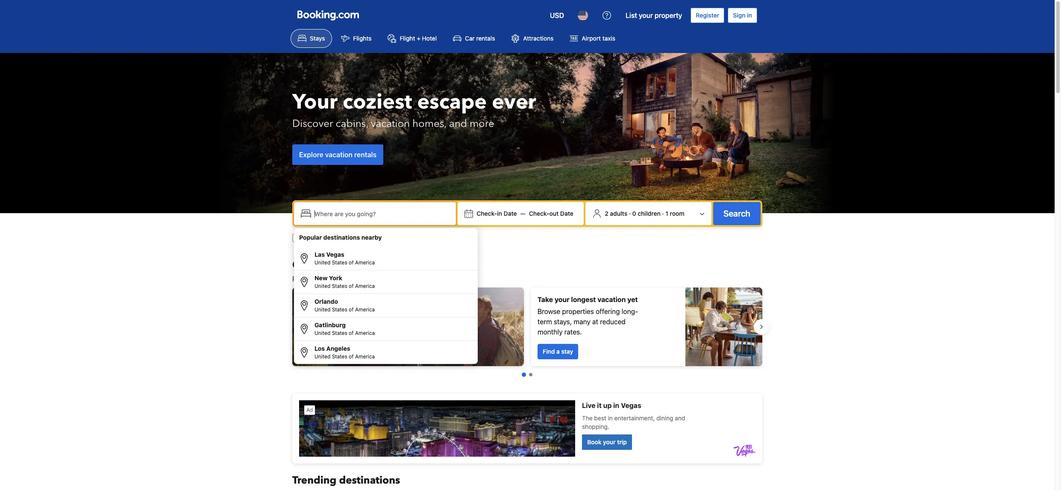Task type: describe. For each thing, give the bounding box(es) containing it.
popular destinations nearby
[[299, 234, 382, 241]]

explore vacation rentals link
[[293, 144, 384, 165]]

attractions
[[524, 35, 554, 42]]

save
[[299, 301, 315, 309]]

escape
[[418, 88, 487, 116]]

room
[[670, 210, 685, 217]]

states for las vegas
[[332, 260, 348, 266]]

find late escape deals
[[305, 343, 370, 350]]

of inside las vegas united states of america
[[349, 260, 354, 266]]

your for property
[[639, 12, 654, 19]]

of inside orlando united states of america
[[349, 307, 354, 313]]

deals inside save 15% with late escape deals explore thousands of destinations worldwide and save 15% or more
[[391, 301, 409, 309]]

main content containing offers
[[286, 258, 770, 491]]

deals,
[[332, 275, 350, 283]]

nearby
[[362, 234, 382, 241]]

trending destinations
[[293, 474, 400, 488]]

usd
[[550, 12, 565, 19]]

los angeles united states of america
[[315, 345, 375, 360]]

register link
[[691, 8, 725, 23]]

attractions link
[[504, 29, 561, 48]]

your
[[293, 88, 338, 116]]

ever
[[492, 88, 537, 116]]

1
[[666, 210, 669, 217]]

worldwide
[[299, 323, 331, 331]]

save 15% with late escape deals explore thousands of destinations worldwide and save 15% or more
[[299, 301, 409, 331]]

and inside your coziest escape ever discover cabins, vacation homes, and more
[[449, 117, 467, 131]]

offers promotions, deals, and special offers for you
[[293, 258, 430, 283]]

+
[[417, 35, 421, 42]]

1 date from the left
[[504, 210, 517, 217]]

0 horizontal spatial 15%
[[317, 301, 332, 309]]

0 horizontal spatial escape
[[332, 343, 353, 350]]

of inside los angeles united states of america
[[349, 354, 354, 360]]

vacation inside your coziest escape ever discover cabins, vacation homes, and more
[[371, 117, 410, 131]]

flight
[[400, 35, 415, 42]]

america inside the gatlinburg united states of america
[[355, 330, 375, 337]]

booking.com image
[[298, 10, 359, 21]]

gatlinburg united states of america
[[315, 322, 375, 337]]

yet
[[628, 296, 638, 304]]

check-in date — check-out date
[[477, 210, 574, 217]]

states inside orlando united states of america
[[332, 307, 348, 313]]

i'm
[[305, 234, 313, 242]]

—
[[521, 210, 526, 217]]

united inside orlando united states of america
[[315, 307, 331, 313]]

find for explore thousands of destinations worldwide and save 15% or more
[[305, 343, 317, 350]]

stays
[[310, 35, 325, 42]]

united for new
[[315, 283, 331, 290]]

destinations for trending destinations
[[339, 474, 400, 488]]

coziest
[[343, 88, 412, 116]]

work
[[349, 234, 363, 242]]

2 · from the left
[[663, 210, 665, 217]]

region containing take your longest vacation yet
[[286, 284, 770, 370]]

1 vertical spatial deals
[[354, 343, 370, 350]]

save
[[346, 323, 360, 331]]

offers
[[293, 258, 323, 272]]

group of friends hiking in the mountains on a sunny day image
[[293, 288, 524, 367]]

vacation inside take your longest vacation yet browse properties offering long- term stays, many at reduced monthly rates.
[[598, 296, 626, 304]]

america for vegas
[[355, 260, 375, 266]]

find a stay
[[543, 348, 574, 355]]

search
[[724, 209, 751, 219]]

america for york
[[355, 283, 375, 290]]

flight + hotel
[[400, 35, 437, 42]]

1 horizontal spatial rentals
[[477, 35, 495, 42]]

for inside offers promotions, deals, and special offers for you
[[409, 275, 417, 283]]

1 vertical spatial late
[[318, 343, 331, 350]]

orlando
[[315, 298, 338, 305]]

vegas
[[327, 251, 345, 258]]

promotions,
[[293, 275, 330, 283]]

car rentals
[[465, 35, 495, 42]]

airport taxis link
[[563, 29, 623, 48]]

traveling
[[315, 234, 338, 242]]

destinations inside save 15% with late escape deals explore thousands of destinations worldwide and save 15% or more
[[367, 313, 404, 321]]

adults
[[610, 210, 628, 217]]

register
[[696, 12, 720, 19]]

in for check-
[[498, 210, 503, 217]]

new york united states of america
[[315, 275, 375, 290]]

stays link
[[291, 29, 333, 48]]

find for browse properties offering long- term stays, many at reduced monthly rates.
[[543, 348, 555, 355]]

properties
[[563, 308, 594, 316]]

cabins,
[[336, 117, 369, 131]]

trending
[[293, 474, 337, 488]]

sign in
[[734, 12, 753, 19]]

new
[[315, 275, 328, 282]]

browse
[[538, 308, 561, 316]]

escape inside save 15% with late escape deals explore thousands of destinations worldwide and save 15% or more
[[365, 301, 389, 309]]

offers
[[389, 275, 407, 283]]

check-out date button
[[526, 206, 577, 222]]

2
[[605, 210, 609, 217]]

angeles
[[327, 345, 351, 352]]

car
[[465, 35, 475, 42]]

1 vertical spatial 15%
[[362, 323, 375, 331]]

check-in date button
[[474, 206, 521, 222]]

take your longest vacation yet browse properties offering long- term stays, many at reduced monthly rates.
[[538, 296, 639, 336]]

york
[[329, 275, 343, 282]]

for for work
[[340, 234, 348, 242]]

destinations for popular destinations nearby
[[324, 234, 360, 241]]

i'm looking for flights
[[381, 234, 439, 242]]

united for las
[[315, 260, 331, 266]]

of inside new york united states of america
[[349, 283, 354, 290]]

sign
[[734, 12, 746, 19]]

1 explore from the top
[[299, 151, 324, 158]]



Task type: vqa. For each thing, say whether or not it's contained in the screenshot.
the left the and
yes



Task type: locate. For each thing, give the bounding box(es) containing it.
· left '1'
[[663, 210, 665, 217]]

united down orlando
[[315, 307, 331, 313]]

in
[[748, 12, 753, 19], [498, 210, 503, 217]]

united down gatlinburg
[[315, 330, 331, 337]]

2 vertical spatial and
[[333, 323, 344, 331]]

orlando united states of america
[[315, 298, 375, 313]]

0 horizontal spatial in
[[498, 210, 503, 217]]

15%
[[317, 301, 332, 309], [362, 323, 375, 331]]

for left you
[[409, 275, 417, 283]]

explore down discover
[[299, 151, 324, 158]]

0 vertical spatial explore
[[299, 151, 324, 158]]

0 horizontal spatial check-
[[477, 210, 498, 217]]

15% left 'or'
[[362, 323, 375, 331]]

find late escape deals link
[[299, 339, 375, 355]]

states for los angeles
[[332, 354, 348, 360]]

1 vertical spatial more
[[385, 323, 401, 331]]

0 vertical spatial destinations
[[324, 234, 360, 241]]

of inside the gatlinburg united states of america
[[349, 330, 354, 337]]

united inside los angeles united states of america
[[315, 354, 331, 360]]

states inside las vegas united states of america
[[332, 260, 348, 266]]

more inside your coziest escape ever discover cabins, vacation homes, and more
[[470, 117, 495, 131]]

0 horizontal spatial late
[[318, 343, 331, 350]]

1 check- from the left
[[477, 210, 498, 217]]

i'm
[[381, 234, 390, 242]]

1 horizontal spatial vacation
[[371, 117, 410, 131]]

your right take
[[555, 296, 570, 304]]

1 · from the left
[[629, 210, 631, 217]]

united inside las vegas united states of america
[[315, 260, 331, 266]]

1 horizontal spatial escape
[[365, 301, 389, 309]]

of up the deals,
[[349, 260, 354, 266]]

1 horizontal spatial your
[[639, 12, 654, 19]]

states down gatlinburg
[[332, 330, 348, 337]]

thousands
[[324, 313, 357, 321]]

more
[[470, 117, 495, 131], [385, 323, 401, 331]]

late
[[349, 301, 364, 309], [318, 343, 331, 350]]

vacation up offering
[[598, 296, 626, 304]]

region
[[286, 284, 770, 370]]

states
[[332, 260, 348, 266], [332, 283, 348, 290], [332, 307, 348, 313], [332, 330, 348, 337], [332, 354, 348, 360]]

take
[[538, 296, 553, 304]]

2 america from the top
[[355, 283, 375, 290]]

15% left with
[[317, 301, 332, 309]]

0 horizontal spatial deals
[[354, 343, 370, 350]]

0 horizontal spatial more
[[385, 323, 401, 331]]

0 horizontal spatial your
[[555, 296, 570, 304]]

date left '—'
[[504, 210, 517, 217]]

2 united from the top
[[315, 283, 331, 290]]

many
[[574, 318, 591, 326]]

homes,
[[413, 117, 447, 131]]

for left work
[[340, 234, 348, 242]]

more inside save 15% with late escape deals explore thousands of destinations worldwide and save 15% or more
[[385, 323, 401, 331]]

america left 'or'
[[355, 330, 375, 337]]

gatlinburg
[[315, 322, 346, 329]]

1 vertical spatial your
[[555, 296, 570, 304]]

5 states from the top
[[332, 354, 348, 360]]

0 vertical spatial escape
[[365, 301, 389, 309]]

list your property
[[626, 12, 683, 19]]

special
[[365, 275, 387, 283]]

4 america from the top
[[355, 330, 375, 337]]

for for flights
[[413, 234, 421, 242]]

monthly
[[538, 328, 563, 336]]

explore inside save 15% with late escape deals explore thousands of destinations worldwide and save 15% or more
[[299, 313, 322, 321]]

5 america from the top
[[355, 354, 375, 360]]

discover
[[293, 117, 333, 131]]

in for sign
[[748, 12, 753, 19]]

list box
[[294, 228, 478, 364]]

3 america from the top
[[355, 307, 375, 313]]

and inside save 15% with late escape deals explore thousands of destinations worldwide and save 15% or more
[[333, 323, 344, 331]]

deals
[[391, 301, 409, 309], [354, 343, 370, 350]]

find a stay link
[[538, 344, 579, 360]]

and down thousands
[[333, 323, 344, 331]]

check- left '—'
[[477, 210, 498, 217]]

deals down 'save'
[[354, 343, 370, 350]]

2 check- from the left
[[529, 210, 550, 217]]

las
[[315, 251, 325, 258]]

2 vertical spatial destinations
[[339, 474, 400, 488]]

1 vertical spatial escape
[[332, 343, 353, 350]]

rates.
[[565, 328, 582, 336]]

united inside the gatlinburg united states of america
[[315, 330, 331, 337]]

stays,
[[554, 318, 572, 326]]

2 adults · 0 children · 1 room
[[605, 210, 685, 217]]

airport
[[582, 35, 601, 42]]

sign in link
[[729, 8, 758, 23]]

4 states from the top
[[332, 330, 348, 337]]

you
[[419, 275, 430, 283]]

find down 'worldwide'
[[305, 343, 317, 350]]

america inside las vegas united states of america
[[355, 260, 375, 266]]

reduced
[[601, 318, 626, 326]]

america right the deals,
[[355, 283, 375, 290]]

of up 'save'
[[359, 313, 365, 321]]

explore
[[299, 151, 324, 158], [299, 313, 322, 321]]

vacation
[[371, 117, 410, 131], [325, 151, 353, 158], [598, 296, 626, 304]]

your inside take your longest vacation yet browse properties offering long- term stays, many at reduced monthly rates.
[[555, 296, 570, 304]]

out
[[550, 210, 559, 217]]

date
[[504, 210, 517, 217], [561, 210, 574, 217]]

your for longest
[[555, 296, 570, 304]]

long-
[[622, 308, 639, 316]]

in left '—'
[[498, 210, 503, 217]]

1 vertical spatial in
[[498, 210, 503, 217]]

united down new
[[315, 283, 331, 290]]

check- right '—'
[[529, 210, 550, 217]]

stay
[[562, 348, 574, 355]]

united for los
[[315, 354, 331, 360]]

explore up 'worldwide'
[[299, 313, 322, 321]]

airport taxis
[[582, 35, 616, 42]]

4 united from the top
[[315, 330, 331, 337]]

looking
[[391, 234, 411, 242]]

date right the out
[[561, 210, 574, 217]]

taxis
[[603, 35, 616, 42]]

progress bar inside main content
[[522, 373, 533, 377]]

property
[[655, 12, 683, 19]]

0 vertical spatial vacation
[[371, 117, 410, 131]]

states down york
[[332, 283, 348, 290]]

2 adults · 0 children · 1 room button
[[589, 206, 709, 222]]

1 horizontal spatial find
[[543, 348, 555, 355]]

list
[[626, 12, 638, 19]]

america inside orlando united states of america
[[355, 307, 375, 313]]

5 united from the top
[[315, 354, 331, 360]]

flight + hotel link
[[381, 29, 444, 48]]

a
[[557, 348, 560, 355]]

rentals down cabins,
[[354, 151, 377, 158]]

i'm traveling for work
[[305, 234, 363, 242]]

0 horizontal spatial vacation
[[325, 151, 353, 158]]

1 horizontal spatial 15%
[[362, 323, 375, 331]]

of up find late escape deals
[[349, 330, 354, 337]]

progress bar
[[522, 373, 533, 377]]

america up special
[[355, 260, 375, 266]]

of right with
[[349, 307, 354, 313]]

advertisement region
[[293, 394, 763, 464]]

longest
[[572, 296, 596, 304]]

states down vegas
[[332, 260, 348, 266]]

more down escape
[[470, 117, 495, 131]]

2 states from the top
[[332, 283, 348, 290]]

1 horizontal spatial date
[[561, 210, 574, 217]]

0 horizontal spatial ·
[[629, 210, 631, 217]]

find
[[305, 343, 317, 350], [543, 348, 555, 355]]

explore vacation rentals
[[299, 151, 377, 158]]

2 vertical spatial vacation
[[598, 296, 626, 304]]

escape
[[365, 301, 389, 309], [332, 343, 353, 350]]

0 vertical spatial deals
[[391, 301, 409, 309]]

term
[[538, 318, 552, 326]]

1 horizontal spatial late
[[349, 301, 364, 309]]

2 horizontal spatial and
[[449, 117, 467, 131]]

united down las
[[315, 260, 331, 266]]

0 vertical spatial rentals
[[477, 35, 495, 42]]

1 horizontal spatial deals
[[391, 301, 409, 309]]

find left a
[[543, 348, 555, 355]]

and
[[449, 117, 467, 131], [352, 275, 363, 283], [333, 323, 344, 331]]

main content
[[286, 258, 770, 491]]

1 america from the top
[[355, 260, 375, 266]]

at
[[593, 318, 599, 326]]

2 date from the left
[[561, 210, 574, 217]]

united inside new york united states of america
[[315, 283, 331, 290]]

united down los
[[315, 354, 331, 360]]

of up orlando united states of america
[[349, 283, 354, 290]]

states down orlando
[[332, 307, 348, 313]]

america inside los angeles united states of america
[[355, 354, 375, 360]]

1 horizontal spatial and
[[352, 275, 363, 283]]

1 states from the top
[[332, 260, 348, 266]]

1 vertical spatial and
[[352, 275, 363, 283]]

states for new york
[[332, 283, 348, 290]]

popular destinations nearby group
[[294, 247, 478, 364]]

0 horizontal spatial date
[[504, 210, 517, 217]]

more right 'or'
[[385, 323, 401, 331]]

1 horizontal spatial in
[[748, 12, 753, 19]]

offering
[[596, 308, 620, 316]]

1 vertical spatial explore
[[299, 313, 322, 321]]

escape up 'or'
[[365, 301, 389, 309]]

flights link
[[334, 29, 379, 48]]

0 horizontal spatial rentals
[[354, 151, 377, 158]]

1 horizontal spatial check-
[[529, 210, 550, 217]]

2 horizontal spatial vacation
[[598, 296, 626, 304]]

0 vertical spatial 15%
[[317, 301, 332, 309]]

1 horizontal spatial more
[[470, 117, 495, 131]]

flights
[[422, 234, 439, 242]]

0 horizontal spatial find
[[305, 343, 317, 350]]

0 vertical spatial late
[[349, 301, 364, 309]]

escape down the gatlinburg united states of america at the left bottom of the page
[[332, 343, 353, 350]]

Where are you going? field
[[311, 206, 453, 222]]

2 explore from the top
[[299, 313, 322, 321]]

and down escape
[[449, 117, 467, 131]]

states inside the gatlinburg united states of america
[[332, 330, 348, 337]]

list your property link
[[621, 5, 688, 26]]

states inside los angeles united states of america
[[332, 354, 348, 360]]

of inside save 15% with late escape deals explore thousands of destinations worldwide and save 15% or more
[[359, 313, 365, 321]]

children
[[638, 210, 661, 217]]

or
[[377, 323, 384, 331]]

america inside new york united states of america
[[355, 283, 375, 290]]

america for angeles
[[355, 354, 375, 360]]

and right the deals,
[[352, 275, 363, 283]]

late inside save 15% with late escape deals explore thousands of destinations worldwide and save 15% or more
[[349, 301, 364, 309]]

1 vertical spatial rentals
[[354, 151, 377, 158]]

with
[[333, 301, 348, 309]]

3 united from the top
[[315, 307, 331, 313]]

0 horizontal spatial and
[[333, 323, 344, 331]]

popular
[[299, 234, 322, 241]]

vacation down coziest
[[371, 117, 410, 131]]

of down angeles
[[349, 354, 354, 360]]

america down find late escape deals
[[355, 354, 375, 360]]

0 vertical spatial more
[[470, 117, 495, 131]]

list box containing popular destinations nearby
[[294, 228, 478, 364]]

rentals right car
[[477, 35, 495, 42]]

0
[[633, 210, 637, 217]]

0 vertical spatial your
[[639, 12, 654, 19]]

for left flights
[[413, 234, 421, 242]]

1 vertical spatial vacation
[[325, 151, 353, 158]]

and inside offers promotions, deals, and special offers for you
[[352, 275, 363, 283]]

america up 'save'
[[355, 307, 375, 313]]

america
[[355, 260, 375, 266], [355, 283, 375, 290], [355, 307, 375, 313], [355, 330, 375, 337], [355, 354, 375, 360]]

states down angeles
[[332, 354, 348, 360]]

states inside new york united states of america
[[332, 283, 348, 290]]

take your longest vacation yet image
[[686, 288, 763, 367]]

los
[[315, 345, 325, 352]]

in right sign
[[748, 12, 753, 19]]

1 vertical spatial destinations
[[367, 313, 404, 321]]

flights
[[353, 35, 372, 42]]

1 horizontal spatial ·
[[663, 210, 665, 217]]

· left 0 in the right of the page
[[629, 210, 631, 217]]

3 states from the top
[[332, 307, 348, 313]]

deals down the offers at the left of page
[[391, 301, 409, 309]]

1 united from the top
[[315, 260, 331, 266]]

vacation down cabins,
[[325, 151, 353, 158]]

0 vertical spatial in
[[748, 12, 753, 19]]

your right list
[[639, 12, 654, 19]]

hotel
[[422, 35, 437, 42]]

0 vertical spatial and
[[449, 117, 467, 131]]



